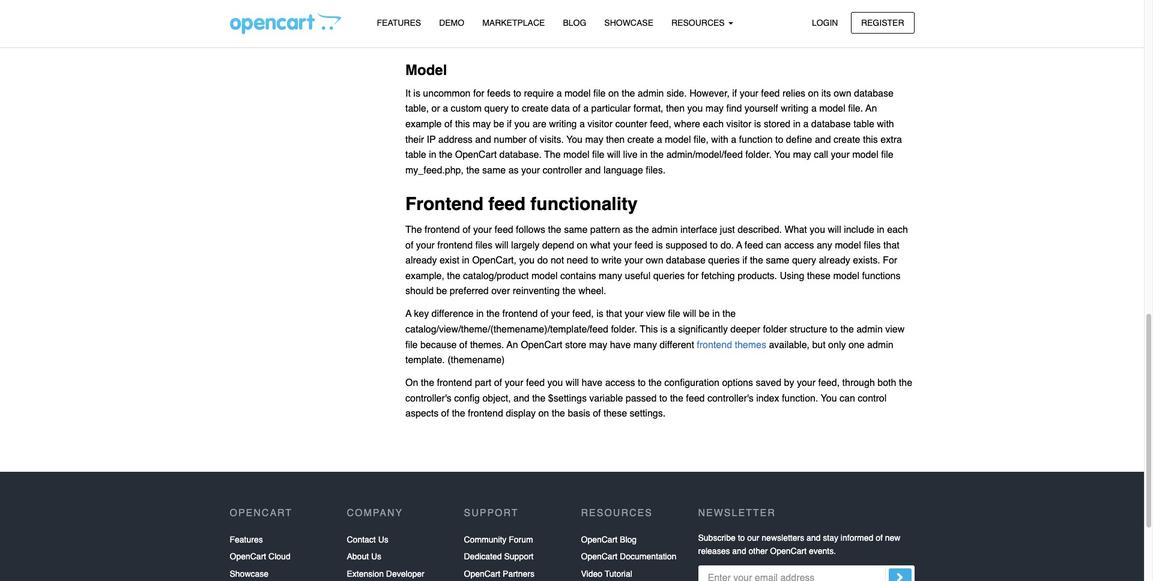 Task type: locate. For each thing, give the bounding box(es) containing it.
controller down visits.
[[543, 165, 582, 176]]

resources left 'name'
[[671, 18, 727, 28]]

key inside called $_, which contains the internal name as the key and the translation as the value. you may call your language file my_feed.php, the same as your controller and model files.
[[794, 18, 809, 28]]

function.
[[782, 393, 818, 404]]

opencart inside subscribe to our newsletters and stay informed of new releases and other opencart events.
[[770, 547, 807, 556]]

my_feed.php, down $_,
[[585, 33, 643, 44]]

opencart inside it is uncommon for feeds to require a model file on the admin side. however, if your feed relies on its own database table, or a custom query to create data of a particular format, then you may find yourself writing a model file. an example of this may be if you are writing a visitor counter feed, where each visitor is stored in a database table with their ip address and number of visits. you may then create a model file, with a function to define and create this extra table in the opencart database. the model file will live in the admin/model/feed folder. you may call your model file my_feed.php, the same as your controller and language files.
[[455, 150, 497, 160]]

0 horizontal spatial each
[[703, 119, 724, 130]]

0 horizontal spatial these
[[604, 409, 627, 419]]

admin inside a key difference in the frontend of your feed, is that your view file will be in the catalog/view/theme/(themename)/template/feed folder. this is a significantly deeper folder structure to the admin view file because of themes. an opencart store may have many different
[[857, 324, 883, 335]]

subscribe
[[698, 533, 736, 543]]

feed up follows
[[488, 194, 526, 215]]

0 vertical spatial language
[[528, 33, 567, 44]]

1 horizontal spatial blog
[[620, 535, 637, 545]]

0 vertical spatial access
[[784, 240, 814, 251]]

1 vertical spatial each
[[887, 225, 908, 235]]

blog
[[563, 18, 586, 28], [620, 535, 637, 545]]

your up function.
[[797, 378, 816, 389]]

model down the include
[[835, 240, 861, 251]]

cloud
[[269, 552, 290, 562]]

can down described.
[[766, 240, 781, 251]]

controller
[[722, 33, 762, 44], [543, 165, 582, 176]]

0 vertical spatial this
[[455, 119, 470, 130]]

0 vertical spatial us
[[378, 535, 388, 545]]

1 vertical spatial table
[[405, 150, 426, 160]]

queries down do.
[[708, 255, 740, 266]]

us right about
[[371, 552, 381, 562]]

on
[[608, 88, 619, 99], [808, 88, 819, 99], [577, 240, 588, 251], [538, 409, 549, 419]]

not
[[551, 255, 564, 266]]

your up yourself
[[740, 88, 758, 99]]

difference
[[432, 309, 474, 320]]

that
[[883, 240, 899, 251], [606, 309, 622, 320]]

1 horizontal spatial access
[[784, 240, 814, 251]]

what
[[590, 240, 611, 251]]

admin
[[638, 88, 664, 99], [652, 225, 678, 235], [857, 324, 883, 335], [867, 340, 893, 350]]

an right 'file.'
[[866, 104, 877, 114]]

if
[[732, 88, 737, 99], [507, 119, 512, 130], [742, 255, 747, 266]]

data
[[551, 104, 570, 114]]

call
[[489, 33, 504, 44], [814, 150, 828, 160]]

0 vertical spatial blog
[[563, 18, 586, 28]]

0 vertical spatial files.
[[812, 33, 832, 44]]

us right contact
[[378, 535, 388, 545]]

query down feeds
[[484, 104, 508, 114]]

features
[[377, 18, 421, 28], [230, 535, 263, 545]]

model up relies
[[783, 33, 809, 44]]

wheel.
[[578, 286, 606, 297]]

0 vertical spatial support
[[464, 508, 519, 519]]

model down the its
[[819, 104, 845, 114]]

your
[[506, 33, 525, 44], [701, 33, 719, 44], [740, 88, 758, 99], [831, 150, 850, 160], [521, 165, 540, 176], [473, 225, 492, 235], [416, 240, 435, 251], [613, 240, 632, 251], [624, 255, 643, 266], [551, 309, 570, 320], [625, 309, 643, 320], [505, 378, 523, 389], [797, 378, 816, 389]]

0 vertical spatial for
[[473, 88, 484, 99]]

0 horizontal spatial blog
[[563, 18, 586, 28]]

each inside "the frontend of your feed follows the same pattern as the admin interface just described. what you will include in each of your frontend files will largely depend on what your feed is supposed to do. a feed can access any model files that already exist in opencart, you do not need to write your own database queries if the same query already exists. for example, the catalog/product model contains many useful queries for fetching products. using these model functions should be preferred over reinventing the wheel."
[[887, 225, 908, 235]]

1 vertical spatial an
[[507, 340, 518, 350]]

0 horizontal spatial feed,
[[572, 309, 594, 320]]

each inside it is uncommon for feeds to require a model file on the admin side. however, if your feed relies on its own database table, or a custom query to create data of a particular format, then you may find yourself writing a model file. an example of this may be if you are writing a visitor counter feed, where each visitor is stored in a database table with their ip address and number of visits. you may then create a model file, with a function to define and create this extra table in the opencart database. the model file will live in the admin/model/feed folder. you may call your model file my_feed.php, the same as your controller and language files.
[[703, 119, 724, 130]]

just
[[720, 225, 735, 235]]

frontend up the catalog/view/theme/(themename)/template/feed
[[502, 309, 538, 320]]

0 vertical spatial have
[[610, 340, 631, 350]]

is left supposed
[[656, 240, 663, 251]]

0 vertical spatial an
[[866, 104, 877, 114]]

0 vertical spatial can
[[766, 240, 781, 251]]

model down the exists.
[[833, 271, 859, 281]]

admin/model/feed
[[666, 150, 743, 160]]

in right exist
[[462, 255, 469, 266]]

example
[[405, 119, 442, 130]]

be inside it is uncommon for feeds to require a model file on the admin side. however, if your feed relies on its own database table, or a custom query to create data of a particular format, then you may find yourself writing a model file. an example of this may be if you are writing a visitor counter feed, where each visitor is stored in a database table with their ip address and number of visits. you may then create a model file, with a function to define and create this extra table in the opencart database. the model file will live in the admin/model/feed folder. you may call your model file my_feed.php, the same as your controller and language files.
[[494, 119, 504, 130]]

an inside a key difference in the frontend of your feed, is that your view file will be in the catalog/view/theme/(themename)/template/feed folder. this is a significantly deeper folder structure to the admin view file because of themes. an opencart store may have many different
[[507, 340, 518, 350]]

features inside 'link'
[[377, 18, 421, 28]]

an
[[866, 104, 877, 114], [507, 340, 518, 350]]

feed up display
[[526, 378, 545, 389]]

may inside called $_, which contains the internal name as the key and the translation as the value. you may call your language file my_feed.php, the same as your controller and model files.
[[468, 33, 487, 44]]

1 vertical spatial call
[[814, 150, 828, 160]]

of left 'new'
[[876, 533, 883, 543]]

if inside "the frontend of your feed follows the same pattern as the admin interface just described. what you will include in each of your frontend files will largely depend on what your feed is supposed to do. a feed can access any model files that already exist in opencart, you do not need to write your own database queries if the same query already exists. for example, the catalog/product model contains many useful queries for fetching products. using these model functions should be preferred over reinventing the wheel."
[[742, 255, 747, 266]]

with
[[877, 119, 894, 130], [711, 134, 728, 145]]

admin up supposed
[[652, 225, 678, 235]]

many inside a key difference in the frontend of your feed, is that your view file will be in the catalog/view/theme/(themename)/template/feed folder. this is a significantly deeper folder structure to the admin view file because of themes. an opencart store may have many different
[[633, 340, 657, 350]]

the
[[544, 150, 561, 160], [405, 225, 422, 235]]

0 horizontal spatial features
[[230, 535, 263, 545]]

index
[[756, 393, 779, 404]]

1 vertical spatial access
[[605, 378, 635, 389]]

passed
[[626, 393, 657, 404]]

opencart left store
[[521, 340, 562, 350]]

newsletters
[[762, 533, 804, 543]]

features link for demo
[[368, 13, 430, 34]]

your up example,
[[416, 240, 435, 251]]

as up the however,
[[688, 33, 698, 44]]

files up opencart,
[[475, 240, 492, 251]]

files
[[475, 240, 492, 251], [864, 240, 881, 251]]

many inside "the frontend of your feed follows the same pattern as the admin interface just described. what you will include in each of your frontend files will largely depend on what your feed is supposed to do. a feed can access any model files that already exist in opencart, you do not need to write your own database queries if the same query already exists. for example, the catalog/product model contains many useful queries for fetching products. using these model functions should be preferred over reinventing the wheel."
[[599, 271, 622, 281]]

0 horizontal spatial an
[[507, 340, 518, 350]]

queries right useful at the top
[[653, 271, 685, 281]]

folder. left this
[[611, 324, 637, 335]]

opencart inside a key difference in the frontend of your feed, is that your view file will be in the catalog/view/theme/(themename)/template/feed folder. this is a significantly deeper folder structure to the admin view file because of themes. an opencart store may have many different
[[521, 340, 562, 350]]

1 vertical spatial own
[[646, 255, 663, 266]]

database
[[854, 88, 894, 99], [811, 119, 851, 130], [666, 255, 706, 266]]

0 vertical spatial these
[[807, 271, 831, 281]]

0 vertical spatial own
[[834, 88, 851, 99]]

extra
[[881, 134, 902, 145]]

0 horizontal spatial table
[[405, 150, 426, 160]]

0 horizontal spatial have
[[582, 378, 602, 389]]

0 horizontal spatial files
[[475, 240, 492, 251]]

0 vertical spatial showcase link
[[595, 13, 662, 34]]

table down their
[[405, 150, 426, 160]]

0 horizontal spatial features link
[[230, 531, 263, 548]]

controller's up the aspects
[[405, 393, 452, 404]]

feed, inside a key difference in the frontend of your feed, is that your view file will be in the catalog/view/theme/(themename)/template/feed folder. this is a significantly deeper folder structure to the admin view file because of themes. an opencart store may have many different
[[572, 309, 594, 320]]

1 horizontal spatial features link
[[368, 13, 430, 34]]

1 horizontal spatial feed,
[[650, 119, 671, 130]]

1 vertical spatial then
[[606, 134, 625, 145]]

to inside a key difference in the frontend of your feed, is that your view file will be in the catalog/view/theme/(themename)/template/feed folder. this is a significantly deeper folder structure to the admin view file because of themes. an opencart store may have many different
[[830, 324, 838, 335]]

and left the translation
[[812, 18, 828, 28]]

0 vertical spatial feed,
[[650, 119, 671, 130]]

dedicated support link
[[464, 548, 534, 565]]

1 vertical spatial language
[[604, 165, 643, 176]]

query inside "the frontend of your feed follows the same pattern as the admin interface just described. what you will include in each of your frontend files will largely depend on what your feed is supposed to do. a feed can access any model files that already exist in opencart, you do not need to write your own database queries if the same query already exists. for example, the catalog/product model contains many useful queries for fetching products. using these model functions should be preferred over reinventing the wheel."
[[792, 255, 816, 266]]

are
[[533, 119, 546, 130]]

opencart partners link
[[464, 565, 535, 581]]

demo link
[[430, 13, 473, 34]]

language inside it is uncommon for feeds to require a model file on the admin side. however, if your feed relies on its own database table, or a custom query to create data of a particular format, then you may find yourself writing a model file. an example of this may be if you are writing a visitor counter feed, where each visitor is stored in a database table with their ip address and number of visits. you may then create a model file, with a function to define and create this extra table in the opencart database. the model file will live in the admin/model/feed folder. you may call your model file my_feed.php, the same as your controller and language files.
[[604, 165, 643, 176]]

a inside a key difference in the frontend of your feed, is that your view file will be in the catalog/view/theme/(themename)/template/feed folder. this is a significantly deeper folder structure to the admin view file because of themes. an opencart store may have many different
[[405, 309, 412, 320]]

same up depend
[[564, 225, 588, 235]]

template.
[[405, 355, 445, 366]]

using
[[780, 271, 804, 281]]

supposed
[[666, 240, 707, 251]]

1 vertical spatial that
[[606, 309, 622, 320]]

own inside "the frontend of your feed follows the same pattern as the admin interface just described. what you will include in each of your frontend files will largely depend on what your feed is supposed to do. a feed can access any model files that already exist in opencart, you do not need to write your own database queries if the same query already exists. for example, the catalog/product model contains many useful queries for fetching products. using these model functions should be preferred over reinventing the wheel."
[[646, 255, 663, 266]]

a right do.
[[736, 240, 742, 251]]

1 vertical spatial this
[[863, 134, 878, 145]]

visitor
[[588, 119, 613, 130], [726, 119, 751, 130]]

0 vertical spatial then
[[666, 104, 685, 114]]

access up variable
[[605, 378, 635, 389]]

1 horizontal spatial can
[[840, 393, 855, 404]]

opencart left cloud
[[230, 552, 266, 562]]

login link
[[802, 12, 848, 34]]

0 vertical spatial contains
[[650, 18, 686, 28]]

folder. down function
[[745, 150, 772, 160]]

same up side.
[[662, 33, 685, 44]]

1 horizontal spatial database
[[811, 119, 851, 130]]

demo
[[439, 18, 464, 28]]

1 vertical spatial controller
[[543, 165, 582, 176]]

2 vertical spatial be
[[699, 309, 710, 320]]

each
[[703, 119, 724, 130], [887, 225, 908, 235]]

language down live
[[604, 165, 643, 176]]

contains down the need
[[560, 271, 596, 281]]

1 horizontal spatial folder.
[[745, 150, 772, 160]]

feed down configuration
[[686, 393, 705, 404]]

will left live
[[607, 150, 620, 160]]

associative array link
[[504, 18, 576, 28]]

to up only
[[830, 324, 838, 335]]

2 vertical spatial database
[[666, 255, 706, 266]]

resources up opencart blog
[[581, 508, 653, 519]]

and left other on the right bottom of the page
[[732, 547, 746, 556]]

1 horizontal spatial these
[[807, 271, 831, 281]]

features link for opencart cloud
[[230, 531, 263, 548]]

0 horizontal spatial visitor
[[588, 119, 613, 130]]

admin inside "the frontend of your feed follows the same pattern as the admin interface just described. what you will include in each of your frontend files will largely depend on what your feed is supposed to do. a feed can access any model files that already exist in opencart, you do not need to write your own database queries if the same query already exists. for example, the catalog/product model contains many useful queries for fetching products. using these model functions should be preferred over reinventing the wheel."
[[652, 225, 678, 235]]

should
[[405, 286, 434, 297]]

exist
[[440, 255, 459, 266]]

0 vertical spatial a
[[736, 240, 742, 251]]

feed
[[761, 88, 780, 99], [488, 194, 526, 215], [495, 225, 513, 235], [635, 240, 653, 251], [745, 240, 763, 251], [526, 378, 545, 389], [686, 393, 705, 404]]

opencart cloud link
[[230, 548, 290, 565]]

1 horizontal spatial for
[[687, 271, 699, 281]]

frontend inside a key difference in the frontend of your feed, is that your view file will be in the catalog/view/theme/(themename)/template/feed folder. this is a significantly deeper folder structure to the admin view file because of themes. an opencart store may have many different
[[502, 309, 538, 320]]

model inside called $_, which contains the internal name as the key and the translation as the value. you may call your language file my_feed.php, the same as your controller and model files.
[[783, 33, 809, 44]]

have inside on the frontend part of your feed you will have access to the configuration options saved by your feed, through both the controller's config object, and the $settings variable passed to the feed controller's index function. you can control aspects of the frontend display on the basis of these settings.
[[582, 378, 602, 389]]

key down should
[[414, 309, 429, 320]]

community forum link
[[464, 531, 533, 548]]

0 vertical spatial controller
[[722, 33, 762, 44]]

feed, down the "wheel."
[[572, 309, 594, 320]]

described.
[[738, 225, 782, 235]]

to up passed
[[638, 378, 646, 389]]

view up the both
[[885, 324, 905, 335]]

options
[[722, 378, 753, 389]]

1 vertical spatial the
[[405, 225, 422, 235]]

each up file,
[[703, 119, 724, 130]]

0 horizontal spatial then
[[606, 134, 625, 145]]

settings.
[[630, 409, 666, 419]]

different
[[660, 340, 694, 350]]

extension developer link
[[347, 565, 424, 581]]

folder. inside it is uncommon for feeds to require a model file on the admin side. however, if your feed relies on its own database table, or a custom query to create data of a particular format, then you may find yourself writing a model file. an example of this may be if you are writing a visitor counter feed, where each visitor is stored in a database table with their ip address and number of visits. you may then create a model file, with a function to define and create this extra table in the opencart database. the model file will live in the admin/model/feed folder. you may call your model file my_feed.php, the same as your controller and language files.
[[745, 150, 772, 160]]

through
[[842, 378, 875, 389]]

1 vertical spatial have
[[582, 378, 602, 389]]

0 vertical spatial each
[[703, 119, 724, 130]]

contains inside "the frontend of your feed follows the same pattern as the admin interface just described. what you will include in each of your frontend files will largely depend on what your feed is supposed to do. a feed can access any model files that already exist in opencart, you do not need to write your own database queries if the same query already exists. for example, the catalog/product model contains many useful queries for fetching products. using these model functions should be preferred over reinventing the wheel."
[[560, 271, 596, 281]]

create down counter
[[627, 134, 654, 145]]

associative array
[[504, 18, 576, 28]]

call inside it is uncommon for feeds to require a model file on the admin side. however, if your feed relies on its own database table, or a custom query to create data of a particular format, then you may find yourself writing a model file. an example of this may be if you are writing a visitor counter feed, where each visitor is stored in a database table with their ip address and number of visits. you may then create a model file, with a function to define and create this extra table in the opencart database. the model file will live in the admin/model/feed folder. you may call your model file my_feed.php, the same as your controller and language files.
[[814, 150, 828, 160]]

features for opencart cloud
[[230, 535, 263, 545]]

features for demo
[[377, 18, 421, 28]]

model up data
[[565, 88, 591, 99]]

1 vertical spatial contains
[[560, 271, 596, 281]]

contains
[[650, 18, 686, 28], [560, 271, 596, 281]]

us for about us
[[371, 552, 381, 562]]

files.
[[812, 33, 832, 44], [646, 165, 666, 176]]

feed, down format, on the top right of page
[[650, 119, 671, 130]]

0 horizontal spatial queries
[[653, 271, 685, 281]]

a inside "the frontend of your feed follows the same pattern as the admin interface just described. what you will include in each of your frontend files will largely depend on what your feed is supposed to do. a feed can access any model files that already exist in opencart, you do not need to write your own database queries if the same query already exists. for example, the catalog/product model contains many useful queries for fetching products. using these model functions should be preferred over reinventing the wheel."
[[736, 240, 742, 251]]

call inside called $_, which contains the internal name as the key and the translation as the value. you may call your language file my_feed.php, the same as your controller and model files.
[[489, 33, 504, 44]]

then
[[666, 104, 685, 114], [606, 134, 625, 145]]

example,
[[405, 271, 444, 281]]

0 vertical spatial with
[[877, 119, 894, 130]]

1 horizontal spatial have
[[610, 340, 631, 350]]

1 vertical spatial query
[[792, 255, 816, 266]]

frontend
[[425, 225, 460, 235], [437, 240, 473, 251], [502, 309, 538, 320], [697, 340, 732, 350], [437, 378, 472, 389], [468, 409, 503, 419]]

0 vertical spatial my_feed.php,
[[585, 33, 643, 44]]

1 vertical spatial be
[[436, 286, 447, 297]]

themes.
[[470, 340, 504, 350]]

contact us link
[[347, 531, 388, 548]]

you up $settings
[[547, 378, 563, 389]]

to down what
[[591, 255, 599, 266]]

feed, inside it is uncommon for feeds to require a model file on the admin side. however, if your feed relies on its own database table, or a custom query to create data of a particular format, then you may find yourself writing a model file. an example of this may be if you are writing a visitor counter feed, where each visitor is stored in a database table with their ip address and number of visits. you may then create a model file, with a function to define and create this extra table in the opencart database. the model file will live in the admin/model/feed folder. you may call your model file my_feed.php, the same as your controller and language files.
[[650, 119, 671, 130]]

0 vertical spatial features
[[377, 18, 421, 28]]

access inside on the frontend part of your feed you will have access to the configuration options saved by your feed, through both the controller's config object, and the $settings variable passed to the feed controller's index function. you can control aspects of the frontend display on the basis of these settings.
[[605, 378, 635, 389]]

be inside "the frontend of your feed follows the same pattern as the admin interface just described. what you will include in each of your frontend files will largely depend on what your feed is supposed to do. a feed can access any model files that already exist in opencart, you do not need to write your own database queries if the same query already exists. for example, the catalog/product model contains many useful queries for fetching products. using these model functions should be preferred over reinventing the wheel."
[[436, 286, 447, 297]]

1 already from the left
[[405, 255, 437, 266]]

0 horizontal spatial call
[[489, 33, 504, 44]]

query inside it is uncommon for feeds to require a model file on the admin side. however, if your feed relies on its own database table, or a custom query to create data of a particular format, then you may find yourself writing a model file. an example of this may be if you are writing a visitor counter feed, where each visitor is stored in a database table with their ip address and number of visits. you may then create a model file, with a function to define and create this extra table in the opencart database. the model file will live in the admin/model/feed folder. you may call your model file my_feed.php, the same as your controller and language files.
[[484, 104, 508, 114]]

be up number
[[494, 119, 504, 130]]

these down variable
[[604, 409, 627, 419]]

0 horizontal spatial own
[[646, 255, 663, 266]]

features up opencart cloud
[[230, 535, 263, 545]]

$settings
[[548, 393, 587, 404]]

access inside "the frontend of your feed follows the same pattern as the admin interface just described. what you will include in each of your frontend files will largely depend on what your feed is supposed to do. a feed can access any model files that already exist in opencart, you do not need to write your own database queries if the same query already exists. for example, the catalog/product model contains many useful queries for fetching products. using these model functions should be preferred over reinventing the wheel."
[[784, 240, 814, 251]]

own right the its
[[834, 88, 851, 99]]

may inside a key difference in the frontend of your feed, is that your view file will be in the catalog/view/theme/(themename)/template/feed folder. this is a significantly deeper folder structure to the admin view file because of themes. an opencart store may have many different
[[589, 340, 607, 350]]

us
[[378, 535, 388, 545], [371, 552, 381, 562]]

your down internal
[[701, 33, 719, 44]]

1 vertical spatial my_feed.php,
[[405, 165, 464, 176]]

to left 'our'
[[738, 533, 745, 543]]

forum
[[509, 535, 533, 545]]

2 vertical spatial if
[[742, 255, 747, 266]]

of up example,
[[405, 240, 413, 251]]

database up 'file.'
[[854, 88, 894, 99]]

may right store
[[589, 340, 607, 350]]

files. down login
[[812, 33, 832, 44]]

that inside a key difference in the frontend of your feed, is that your view file will be in the catalog/view/theme/(themename)/template/feed folder. this is a significantly deeper folder structure to the admin view file because of themes. an opencart store may have many different
[[606, 309, 622, 320]]

frontend down object,
[[468, 409, 503, 419]]

will up any
[[828, 225, 841, 235]]

1 vertical spatial these
[[604, 409, 627, 419]]

you inside called $_, which contains the internal name as the key and the translation as the value. you may call your language file my_feed.php, the same as your controller and model files.
[[450, 33, 466, 44]]

to
[[513, 88, 521, 99], [511, 104, 519, 114], [775, 134, 783, 145], [710, 240, 718, 251], [591, 255, 599, 266], [830, 324, 838, 335], [638, 378, 646, 389], [659, 393, 667, 404], [738, 533, 745, 543]]

opencart documentation link
[[581, 548, 676, 565]]

1 vertical spatial can
[[840, 393, 855, 404]]

0 horizontal spatial contains
[[560, 271, 596, 281]]

files. down counter
[[646, 165, 666, 176]]

2 horizontal spatial feed,
[[818, 378, 840, 389]]

1 horizontal spatial key
[[794, 18, 809, 28]]

a inside a key difference in the frontend of your feed, is that your view file will be in the catalog/view/theme/(themename)/template/feed folder. this is a significantly deeper folder structure to the admin view file because of themes. an opencart store may have many different
[[670, 324, 675, 335]]

folder. inside a key difference in the frontend of your feed, is that your view file will be in the catalog/view/theme/(themename)/template/feed folder. this is a significantly deeper folder structure to the admin view file because of themes. an opencart store may have many different
[[611, 324, 637, 335]]

features link
[[368, 13, 430, 34], [230, 531, 263, 548]]

the down visits.
[[544, 150, 561, 160]]

1 controller's from the left
[[405, 393, 452, 404]]

contains right which
[[650, 18, 686, 28]]

features left the demo
[[377, 18, 421, 28]]

0 vertical spatial call
[[489, 33, 504, 44]]

new
[[885, 533, 901, 543]]

files up the exists.
[[864, 240, 881, 251]]

0 vertical spatial that
[[883, 240, 899, 251]]

folder.
[[745, 150, 772, 160], [611, 324, 637, 335]]

0 horizontal spatial database
[[666, 255, 706, 266]]

1 vertical spatial a
[[405, 309, 412, 320]]

available, but only one admin template. (themename)
[[405, 340, 893, 366]]

and inside on the frontend part of your feed you will have access to the configuration options saved by your feed, through both the controller's config object, and the $settings variable passed to the feed controller's index function. you can control aspects of the frontend display on the basis of these settings.
[[514, 393, 530, 404]]

as right 'name'
[[765, 18, 775, 28]]

preferred
[[450, 286, 489, 297]]

feeds
[[487, 88, 511, 99]]

0 horizontal spatial that
[[606, 309, 622, 320]]

0 horizontal spatial query
[[484, 104, 508, 114]]

1 vertical spatial resources
[[581, 508, 653, 519]]

0 horizontal spatial controller's
[[405, 393, 452, 404]]

frontend themes
[[697, 340, 766, 350]]

controller inside it is uncommon for feeds to require a model file on the admin side. however, if your feed relies on its own database table, or a custom query to create data of a particular format, then you may find yourself writing a model file. an example of this may be if you are writing a visitor counter feed, where each visitor is stored in a database table with their ip address and number of visits. you may then create a model file, with a function to define and create this extra table in the opencart database. the model file will live in the admin/model/feed folder. you may call your model file my_feed.php, the same as your controller and language files.
[[543, 165, 582, 176]]

this left extra
[[863, 134, 878, 145]]

you up where
[[687, 104, 703, 114]]

features link left the demo
[[368, 13, 430, 34]]

admin right one
[[867, 340, 893, 350]]

may down particular
[[585, 134, 603, 145]]

on up the need
[[577, 240, 588, 251]]

deeper
[[730, 324, 760, 335]]

for inside "the frontend of your feed follows the same pattern as the admin interface just described. what you will include in each of your frontend files will largely depend on what your feed is supposed to do. a feed can access any model files that already exist in opencart, you do not need to write your own database queries if the same query already exists. for example, the catalog/product model contains many useful queries for fetching products. using these model functions should be preferred over reinventing the wheel."
[[687, 271, 699, 281]]

1 horizontal spatial showcase
[[604, 18, 653, 28]]

0 vertical spatial folder.
[[745, 150, 772, 160]]

feed inside it is uncommon for feeds to require a model file on the admin side. however, if your feed relies on its own database table, or a custom query to create data of a particular format, then you may find yourself writing a model file. an example of this may be if you are writing a visitor counter feed, where each visitor is stored in a database table with their ip address and number of visits. you may then create a model file, with a function to define and create this extra table in the opencart database. the model file will live in the admin/model/feed folder. you may call your model file my_feed.php, the same as your controller and language files.
[[761, 88, 780, 99]]

1 horizontal spatial query
[[792, 255, 816, 266]]

controller's
[[405, 393, 452, 404], [707, 393, 754, 404]]

1 vertical spatial features
[[230, 535, 263, 545]]

0 horizontal spatial this
[[455, 119, 470, 130]]

database.
[[499, 150, 542, 160]]

0 horizontal spatial view
[[646, 309, 665, 320]]

format,
[[633, 104, 663, 114]]

table,
[[405, 104, 429, 114]]

have up variable
[[582, 378, 602, 389]]

on the frontend part of your feed you will have access to the configuration options saved by your feed, through both the controller's config object, and the $settings variable passed to the feed controller's index function. you can control aspects of the frontend display on the basis of these settings.
[[405, 378, 912, 419]]

1 horizontal spatial already
[[819, 255, 850, 266]]

name
[[738, 18, 763, 28]]

opencart up opencart documentation
[[581, 535, 618, 545]]

key inside a key difference in the frontend of your feed, is that your view file will be in the catalog/view/theme/(themename)/template/feed folder. this is a significantly deeper folder structure to the admin view file because of themes. an opencart store may have many different
[[414, 309, 429, 320]]

0 horizontal spatial already
[[405, 255, 437, 266]]

0 horizontal spatial key
[[414, 309, 429, 320]]

1 horizontal spatial language
[[604, 165, 643, 176]]

object,
[[483, 393, 511, 404]]

model down where
[[665, 134, 691, 145]]

1 horizontal spatial files.
[[812, 33, 832, 44]]

can inside on the frontend part of your feed you will have access to the configuration options saved by your feed, through both the controller's config object, and the $settings variable passed to the feed controller's index function. you can control aspects of the frontend display on the basis of these settings.
[[840, 393, 855, 404]]



Task type: vqa. For each thing, say whether or not it's contained in the screenshot.
top these
yes



Task type: describe. For each thing, give the bounding box(es) containing it.
feed, inside on the frontend part of your feed you will have access to the configuration options saved by your feed, through both the controller's config object, and the $settings variable passed to the feed controller's index function. you can control aspects of the frontend display on the basis of these settings.
[[818, 378, 840, 389]]

model down do
[[531, 271, 558, 281]]

opencart partners
[[464, 569, 535, 579]]

the inside "the frontend of your feed follows the same pattern as the admin interface just described. what you will include in each of your frontend files will largely depend on what your feed is supposed to do. a feed can access any model files that already exist in opencart, you do not need to write your own database queries if the same query already exists. for example, the catalog/product model contains many useful queries for fetching products. using these model functions should be preferred over reinventing the wheel."
[[405, 225, 422, 235]]

us for contact us
[[378, 535, 388, 545]]

to right feeds
[[513, 88, 521, 99]]

its
[[821, 88, 831, 99]]

1 horizontal spatial with
[[877, 119, 894, 130]]

your up object,
[[505, 378, 523, 389]]

you down largely
[[519, 255, 535, 266]]

1 vertical spatial showcase
[[230, 569, 269, 579]]

own inside it is uncommon for feeds to require a model file on the admin side. however, if your feed relies on its own database table, or a custom query to create data of a particular format, then you may find yourself writing a model file. an example of this may be if you are writing a visitor counter feed, where each visitor is stored in a database table with their ip address and number of visits. you may then create a model file, with a function to define and create this extra table in the opencart database. the model file will live in the admin/model/feed folder. you may call your model file my_feed.php, the same as your controller and language files.
[[834, 88, 851, 99]]

called
[[579, 18, 604, 28]]

same up using
[[766, 255, 789, 266]]

structure
[[790, 324, 827, 335]]

to up settings.
[[659, 393, 667, 404]]

about us link
[[347, 548, 381, 565]]

model down 'file.'
[[852, 150, 878, 160]]

frontend down frontend in the left of the page
[[425, 225, 460, 235]]

configuration
[[664, 378, 719, 389]]

control
[[858, 393, 887, 404]]

feed down described.
[[745, 240, 763, 251]]

newsletter
[[698, 508, 776, 519]]

opencart - open source shopping cart solution image
[[230, 13, 341, 34]]

fetching
[[701, 271, 735, 281]]

may down define
[[793, 150, 811, 160]]

1 vertical spatial queries
[[653, 271, 685, 281]]

in down the ip
[[429, 150, 436, 160]]

2 horizontal spatial database
[[854, 88, 894, 99]]

1 vertical spatial writing
[[549, 119, 577, 130]]

on
[[405, 378, 418, 389]]

1 vertical spatial with
[[711, 134, 728, 145]]

0 horizontal spatial showcase link
[[230, 565, 269, 581]]

database inside "the frontend of your feed follows the same pattern as the admin interface just described. what you will include in each of your frontend files will largely depend on what your feed is supposed to do. a feed can access any model files that already exist in opencart, you do not need to write your own database queries if the same query already exists. for example, the catalog/product model contains many useful queries for fetching products. using these model functions should be preferred over reinventing the wheel."
[[666, 255, 706, 266]]

of down reinventing
[[540, 309, 548, 320]]

is right it
[[413, 88, 420, 99]]

your down marketplace
[[506, 33, 525, 44]]

and left the login "link"
[[764, 33, 780, 44]]

both
[[878, 378, 896, 389]]

2 visitor from the left
[[726, 119, 751, 130]]

in up significantly
[[712, 309, 720, 320]]

1 visitor from the left
[[588, 119, 613, 130]]

same inside it is uncommon for feeds to require a model file on the admin side. however, if your feed relies on its own database table, or a custom query to create data of a particular format, then you may find yourself writing a model file. an example of this may be if you are writing a visitor counter feed, where each visitor is stored in a database table with their ip address and number of visits. you may then create a model file, with a function to define and create this extra table in the opencart database. the model file will live in the admin/model/feed folder. you may call your model file my_feed.php, the same as your controller and language files.
[[482, 165, 506, 176]]

and up events.
[[807, 533, 821, 543]]

of up address
[[444, 119, 452, 130]]

same inside called $_, which contains the internal name as the key and the translation as the value. you may call your language file my_feed.php, the same as your controller and model files.
[[662, 33, 685, 44]]

0 vertical spatial view
[[646, 309, 665, 320]]

what
[[785, 225, 807, 235]]

company
[[347, 508, 403, 519]]

uncommon
[[423, 88, 471, 99]]

feed up largely
[[495, 225, 513, 235]]

feed up useful at the top
[[635, 240, 653, 251]]

informed
[[841, 533, 873, 543]]

however,
[[690, 88, 730, 99]]

of right the aspects
[[441, 409, 449, 419]]

file up particular
[[593, 88, 606, 99]]

in right the include
[[877, 225, 885, 235]]

on inside "the frontend of your feed follows the same pattern as the admin interface just described. what you will include in each of your frontend files will largely depend on what your feed is supposed to do. a feed can access any model files that already exist in opencart, you do not need to write your own database queries if the same query already exists. for example, the catalog/product model contains many useful queries for fetching products. using these model functions should be preferred over reinventing the wheel."
[[577, 240, 588, 251]]

developer
[[386, 569, 424, 579]]

admin inside available, but only one admin template. (themename)
[[867, 340, 893, 350]]

the inside it is uncommon for feeds to require a model file on the admin side. however, if your feed relies on its own database table, or a custom query to create data of a particular format, then you may find yourself writing a model file. an example of this may be if you are writing a visitor counter feed, where each visitor is stored in a database table with their ip address and number of visits. you may then create a model file, with a function to define and create this extra table in the opencart database. the model file will live in the admin/model/feed folder. you may call your model file my_feed.php, the same as your controller and language files.
[[544, 150, 561, 160]]

1 vertical spatial support
[[504, 552, 534, 562]]

may down the custom
[[473, 119, 491, 130]]

you left are
[[514, 119, 530, 130]]

of right part
[[494, 378, 502, 389]]

but
[[812, 340, 826, 350]]

products.
[[738, 271, 777, 281]]

2 controller's from the left
[[707, 393, 754, 404]]

opencart documentation
[[581, 552, 676, 562]]

your up opencart,
[[473, 225, 492, 235]]

file down extra
[[881, 150, 893, 160]]

1 horizontal spatial table
[[853, 119, 874, 130]]

is inside "the frontend of your feed follows the same pattern as the admin interface just described. what you will include in each of your frontend files will largely depend on what your feed is supposed to do. a feed can access any model files that already exist in opencart, you do not need to write your own database queries if the same query already exists. for example, the catalog/product model contains many useful queries for fetching products. using these model functions should be preferred over reinventing the wheel."
[[656, 240, 663, 251]]

one
[[849, 340, 865, 350]]

community
[[464, 535, 506, 545]]

will inside it is uncommon for feeds to require a model file on the admin side. however, if your feed relies on its own database table, or a custom query to create data of a particular format, then you may find yourself writing a model file. an example of this may be if you are writing a visitor counter feed, where each visitor is stored in a database table with their ip address and number of visits. you may then create a model file, with a function to define and create this extra table in the opencart database. the model file will live in the admin/model/feed folder. you may call your model file my_feed.php, the same as your controller and language files.
[[607, 150, 620, 160]]

file left live
[[592, 150, 604, 160]]

your down reinventing
[[551, 309, 570, 320]]

themes
[[735, 340, 766, 350]]

an inside it is uncommon for feeds to require a model file on the admin side. however, if your feed relies on its own database table, or a custom query to create data of a particular format, then you may find yourself writing a model file. an example of this may be if you are writing a visitor counter feed, where each visitor is stored in a database table with their ip address and number of visits. you may then create a model file, with a function to define and create this extra table in the opencart database. the model file will live in the admin/model/feed folder. you may call your model file my_feed.php, the same as your controller and language files.
[[866, 104, 877, 114]]

can inside "the frontend of your feed follows the same pattern as the admin interface just described. what you will include in each of your frontend files will largely depend on what your feed is supposed to do. a feed can access any model files that already exist in opencart, you do not need to write your own database queries if the same query already exists. for example, the catalog/product model contains many useful queries for fetching products. using these model functions should be preferred over reinventing the wheel."
[[766, 240, 781, 251]]

be inside a key difference in the frontend of your feed, is that your view file will be in the catalog/view/theme/(themename)/template/feed folder. this is a significantly deeper folder structure to the admin view file because of themes. an opencart store may have many different
[[699, 309, 710, 320]]

1 horizontal spatial queries
[[708, 255, 740, 266]]

opencart up opencart cloud
[[230, 508, 293, 519]]

only
[[828, 340, 846, 350]]

2 horizontal spatial create
[[834, 134, 860, 145]]

config
[[454, 393, 480, 404]]

associative
[[504, 18, 552, 28]]

these inside "the frontend of your feed follows the same pattern as the admin interface just described. what you will include in each of your frontend files will largely depend on what your feed is supposed to do. a feed can access any model files that already exist in opencart, you do not need to write your own database queries if the same query already exists. for example, the catalog/product model contains many useful queries for fetching products. using these model functions should be preferred over reinventing the wheel."
[[807, 271, 831, 281]]

marketplace link
[[473, 13, 554, 34]]

will inside on the frontend part of your feed you will have access to the configuration options saved by your feed, through both the controller's config object, and the $settings variable passed to the feed controller's index function. you can control aspects of the frontend display on the basis of these settings.
[[566, 378, 579, 389]]

that inside "the frontend of your feed follows the same pattern as the admin interface just described. what you will include in each of your frontend files will largely depend on what your feed is supposed to do. a feed can access any model files that already exist in opencart, you do not need to write your own database queries if the same query already exists. for example, the catalog/product model contains many useful queries for fetching products. using these model functions should be preferred over reinventing the wheel."
[[883, 240, 899, 251]]

store
[[565, 340, 586, 350]]

on up particular
[[608, 88, 619, 99]]

frontend down significantly
[[697, 340, 732, 350]]

extension
[[347, 569, 384, 579]]

do
[[537, 255, 548, 266]]

translation
[[846, 18, 891, 28]]

define
[[786, 134, 812, 145]]

of inside subscribe to our newsletters and stay informed of new releases and other opencart events.
[[876, 533, 883, 543]]

on inside on the frontend part of your feed you will have access to the configuration options saved by your feed, through both the controller's config object, and the $settings variable passed to the feed controller's index function. you can control aspects of the frontend display on the basis of these settings.
[[538, 409, 549, 419]]

reinventing
[[513, 286, 560, 297]]

video tutorial
[[581, 569, 632, 579]]

1 vertical spatial if
[[507, 119, 512, 130]]

number
[[494, 134, 526, 145]]

your down database.
[[521, 165, 540, 176]]

of up (themename)
[[459, 340, 467, 350]]

your up useful at the top
[[624, 255, 643, 266]]

2 files from the left
[[864, 240, 881, 251]]

my_feed.php, inside called $_, which contains the internal name as the key and the translation as the value. you may call your language file my_feed.php, the same as your controller and model files.
[[585, 33, 643, 44]]

where
[[674, 119, 700, 130]]

particular
[[591, 104, 631, 114]]

catalog/product
[[463, 271, 529, 281]]

as inside "the frontend of your feed follows the same pattern as the admin interface just described. what you will include in each of your frontend files will largely depend on what your feed is supposed to do. a feed can access any model files that already exist in opencart, you do not need to write your own database queries if the same query already exists. for example, the catalog/product model contains many useful queries for fetching products. using these model functions should be preferred over reinventing the wheel."
[[623, 225, 633, 235]]

1 horizontal spatial showcase link
[[595, 13, 662, 34]]

and left number
[[475, 134, 491, 145]]

in up define
[[793, 119, 801, 130]]

resources link
[[662, 13, 742, 34]]

documentation
[[620, 552, 676, 562]]

is down the "wheel."
[[596, 309, 603, 320]]

events.
[[809, 547, 836, 556]]

may down the however,
[[706, 104, 724, 114]]

opencart,
[[472, 255, 516, 266]]

you right visits.
[[566, 134, 583, 145]]

your up this
[[625, 309, 643, 320]]

have inside a key difference in the frontend of your feed, is that your view file will be in the catalog/view/theme/(themename)/template/feed folder. this is a significantly deeper folder structure to the admin view file because of themes. an opencart store may have many different
[[610, 340, 631, 350]]

write
[[601, 255, 622, 266]]

functionality
[[531, 194, 638, 215]]

largely
[[511, 240, 539, 251]]

controller inside called $_, which contains the internal name as the key and the translation as the value. you may call your language file my_feed.php, the same as your controller and model files.
[[722, 33, 762, 44]]

0 horizontal spatial create
[[522, 104, 549, 114]]

folder
[[763, 324, 787, 335]]

frontend
[[405, 194, 483, 215]]

2 already from the left
[[819, 255, 850, 266]]

your down 'file.'
[[831, 150, 850, 160]]

variable
[[589, 393, 623, 404]]

1 files from the left
[[475, 240, 492, 251]]

1 horizontal spatial create
[[627, 134, 654, 145]]

1 horizontal spatial view
[[885, 324, 905, 335]]

you inside on the frontend part of your feed you will have access to the configuration options saved by your feed, through both the controller's config object, and the $settings variable passed to the feed controller's index function. you can control aspects of the frontend display on the basis of these settings.
[[821, 393, 837, 404]]

0 vertical spatial showcase
[[604, 18, 653, 28]]

available,
[[769, 340, 810, 350]]

0 horizontal spatial resources
[[581, 508, 653, 519]]

files. inside called $_, which contains the internal name as the key and the translation as the value. you may call your language file my_feed.php, the same as your controller and model files.
[[812, 33, 832, 44]]

model down visits.
[[563, 150, 590, 160]]

dedicated support
[[464, 552, 534, 562]]

1 horizontal spatial writing
[[781, 104, 809, 114]]

partners
[[503, 569, 535, 579]]

files. inside it is uncommon for feeds to require a model file on the admin side. however, if your feed relies on its own database table, or a custom query to create data of a particular format, then you may find yourself writing a model file. an example of this may be if you are writing a visitor counter feed, where each visitor is stored in a database table with their ip address and number of visits. you may then create a model file, with a function to define and create this extra table in the opencart database. the model file will live in the admin/model/feed folder. you may call your model file my_feed.php, the same as your controller and language files.
[[646, 165, 666, 176]]

in right live
[[640, 150, 648, 160]]

and up functionality
[[585, 165, 601, 176]]

register
[[861, 18, 904, 27]]

frontend feed functionality
[[405, 194, 638, 215]]

significantly
[[678, 324, 728, 335]]

require
[[524, 88, 554, 99]]

is up function
[[754, 119, 761, 130]]

visits.
[[540, 134, 564, 145]]

your up write
[[613, 240, 632, 251]]

opencart down "dedicated"
[[464, 569, 500, 579]]

as right the translation
[[893, 18, 904, 28]]

on left the its
[[808, 88, 819, 99]]

by
[[784, 378, 794, 389]]

display
[[506, 409, 536, 419]]

frontend themes link
[[697, 340, 766, 350]]

language inside called $_, which contains the internal name as the key and the translation as the value. you may call your language file my_feed.php, the same as your controller and model files.
[[528, 33, 567, 44]]

1 vertical spatial blog
[[620, 535, 637, 545]]

to left do.
[[710, 240, 718, 251]]

you up any
[[810, 225, 825, 235]]

extension developer
[[347, 569, 424, 579]]

these inside on the frontend part of your feed you will have access to the configuration options saved by your feed, through both the controller's config object, and the $settings variable passed to the feed controller's index function. you can control aspects of the frontend display on the basis of these settings.
[[604, 409, 627, 419]]

will inside a key difference in the frontend of your feed, is that your view file will be in the catalog/view/theme/(themename)/template/feed folder. this is a significantly deeper folder structure to the admin view file because of themes. an opencart store may have many different
[[683, 309, 696, 320]]

array
[[554, 18, 576, 28]]

about
[[347, 552, 369, 562]]

blog link
[[554, 13, 595, 34]]

for inside it is uncommon for feeds to require a model file on the admin side. however, if your feed relies on its own database table, or a custom query to create data of a particular format, then you may find yourself writing a model file. an example of this may be if you are writing a visitor counter feed, where each visitor is stored in a database table with their ip address and number of visits. you may then create a model file, with a function to define and create this extra table in the opencart database. the model file will live in the admin/model/feed folder. you may call your model file my_feed.php, the same as your controller and language files.
[[473, 88, 484, 99]]

to up number
[[511, 104, 519, 114]]

follows
[[516, 225, 545, 235]]

contact
[[347, 535, 376, 545]]

file up template.
[[405, 340, 418, 350]]

to inside subscribe to our newsletters and stay informed of new releases and other opencart events.
[[738, 533, 745, 543]]

depend
[[542, 240, 574, 251]]

file inside called $_, which contains the internal name as the key and the translation as the value. you may call your language file my_feed.php, the same as your controller and model files.
[[570, 33, 582, 44]]

to down stored
[[775, 134, 783, 145]]

my_feed.php, inside it is uncommon for feeds to require a model file on the admin side. however, if your feed relies on its own database table, or a custom query to create data of a particular format, then you may find yourself writing a model file. an example of this may be if you are writing a visitor counter feed, where each visitor is stored in a database table with their ip address and number of visits. you may then create a model file, with a function to define and create this extra table in the opencart database. the model file will live in the admin/model/feed folder. you may call your model file my_feed.php, the same as your controller and language files.
[[405, 165, 464, 176]]

side.
[[667, 88, 687, 99]]

will up opencart,
[[495, 240, 508, 251]]

subscribe to our newsletters and stay informed of new releases and other opencart events.
[[698, 533, 901, 556]]

is right this
[[661, 324, 667, 335]]

Enter your email address text field
[[698, 566, 914, 581]]

address
[[438, 134, 473, 145]]

basis
[[568, 409, 590, 419]]

of down frontend in the left of the page
[[463, 225, 471, 235]]

1 horizontal spatial then
[[666, 104, 685, 114]]

their
[[405, 134, 424, 145]]

resources inside resources link
[[671, 18, 727, 28]]

and right define
[[815, 134, 831, 145]]

you down define
[[774, 150, 790, 160]]

angle right image
[[896, 571, 904, 581]]

of right data
[[573, 104, 581, 114]]

it
[[405, 88, 411, 99]]

aspects
[[405, 409, 439, 419]]

model
[[405, 62, 447, 78]]

$_,
[[607, 18, 620, 28]]

you inside on the frontend part of your feed you will have access to the configuration options saved by your feed, through both the controller's config object, and the $settings variable passed to the feed controller's index function. you can control aspects of the frontend display on the basis of these settings.
[[547, 378, 563, 389]]

the frontend of your feed follows the same pattern as the admin interface just described. what you will include in each of your frontend files will largely depend on what your feed is supposed to do. a feed can access any model files that already exist in opencart, you do not need to write your own database queries if the same query already exists. for example, the catalog/product model contains many useful queries for fetching products. using these model functions should be preferred over reinventing the wheel.
[[405, 225, 908, 297]]

frontend up exist
[[437, 240, 473, 251]]

internal
[[704, 18, 736, 28]]

of down are
[[529, 134, 537, 145]]

in down preferred
[[476, 309, 484, 320]]

admin inside it is uncommon for feeds to require a model file on the admin side. however, if your feed relies on its own database table, or a custom query to create data of a particular format, then you may find yourself writing a model file. an example of this may be if you are writing a visitor counter feed, where each visitor is stored in a database table with their ip address and number of visits. you may then create a model file, with a function to define and create this extra table in the opencart database. the model file will live in the admin/model/feed folder. you may call your model file my_feed.php, the same as your controller and language files.
[[638, 88, 664, 99]]

frontend up config
[[437, 378, 472, 389]]

1 horizontal spatial if
[[732, 88, 737, 99]]

counter
[[615, 119, 647, 130]]

file up different
[[668, 309, 680, 320]]

video
[[581, 569, 602, 579]]

contains inside called $_, which contains the internal name as the key and the translation as the value. you may call your language file my_feed.php, the same as your controller and model files.
[[650, 18, 686, 28]]

which
[[623, 18, 647, 28]]

of right basis
[[593, 409, 601, 419]]

opencart up video tutorial link
[[581, 552, 618, 562]]

as inside it is uncommon for feeds to require a model file on the admin side. however, if your feed relies on its own database table, or a custom query to create data of a particular format, then you may find yourself writing a model file. an example of this may be if you are writing a visitor counter feed, where each visitor is stored in a database table with their ip address and number of visits. you may then create a model file, with a function to define and create this extra table in the opencart database. the model file will live in the admin/model/feed folder. you may call your model file my_feed.php, the same as your controller and language files.
[[508, 165, 519, 176]]

dedicated
[[464, 552, 502, 562]]



